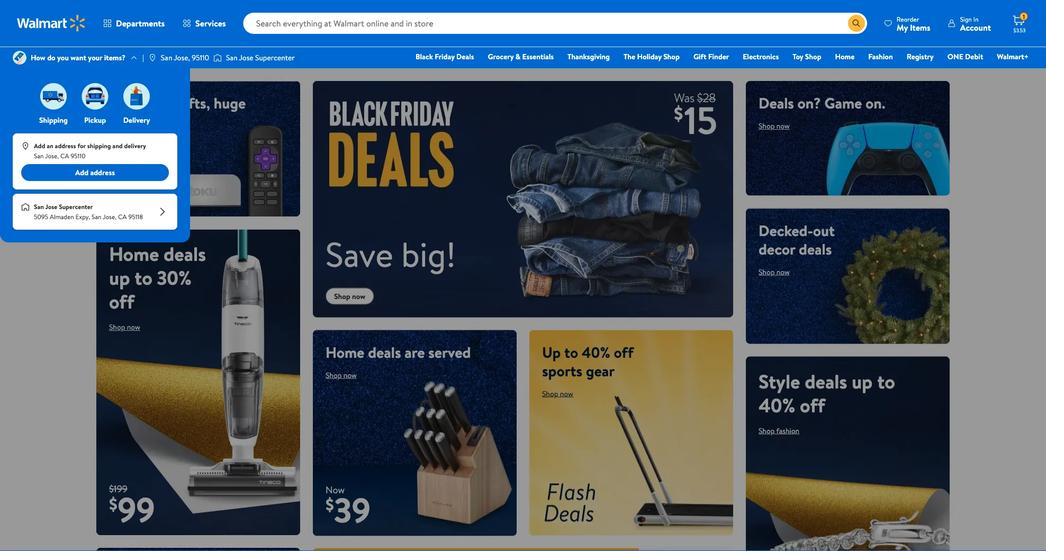 Task type: describe. For each thing, give the bounding box(es) containing it.
now for home deals up to 30% off
[[127, 322, 140, 332]]

game
[[825, 93, 863, 113]]

shop now link for deals on? game on.
[[759, 121, 790, 131]]

30%
[[157, 265, 192, 291]]

shop for deals on? game on.
[[759, 121, 775, 131]]

 image for delivery
[[123, 83, 150, 110]]

departments button
[[94, 11, 174, 36]]

essentials
[[523, 51, 554, 62]]

style
[[759, 368, 801, 395]]

now
[[326, 483, 345, 497]]

99
[[118, 486, 155, 533]]

big!
[[402, 231, 456, 278]]

40% inside style deals up to 40% off
[[759, 392, 796, 419]]

an
[[47, 142, 53, 151]]

supercenter for san jose supercenter 5095 almaden expy, san jose, ca 95118
[[59, 202, 93, 211]]

expy,
[[76, 212, 90, 221]]

sports
[[542, 361, 583, 381]]

toy
[[793, 51, 804, 62]]

now $ 39
[[326, 483, 371, 534]]

the holiday shop link
[[619, 51, 685, 62]]

thanksgiving link
[[563, 51, 615, 62]]

add address
[[75, 167, 115, 178]]

shop now link for up to 40% off sports gear
[[542, 389, 574, 399]]

jose, inside add an address for shipping and delivery san jose, ca 95110
[[45, 152, 59, 161]]

high
[[109, 93, 141, 113]]

services button
[[174, 11, 235, 36]]

home deals up to 30% off
[[109, 241, 206, 315]]

holiday
[[638, 51, 662, 62]]

your
[[88, 52, 102, 63]]

home link
[[831, 51, 860, 62]]

$199 $ 99
[[109, 483, 155, 533]]

home for 39
[[326, 342, 365, 363]]

$199
[[109, 483, 127, 496]]

0 vertical spatial deals
[[457, 51, 474, 62]]

shop now link for high tech gifts, huge savings
[[109, 139, 140, 150]]

95118
[[128, 212, 143, 221]]

services
[[196, 17, 226, 29]]

to for style
[[878, 368, 896, 395]]

black
[[416, 51, 433, 62]]

shop for decked-out decor deals
[[759, 267, 775, 277]]

delivery
[[123, 115, 150, 125]]

and
[[112, 142, 123, 151]]

shop now link for home deals up to 30% off
[[109, 322, 140, 332]]

delivery button
[[121, 81, 152, 125]]

shop for home deals are served
[[326, 370, 342, 380]]

Walmart Site-Wide search field
[[243, 13, 868, 34]]

fashion
[[869, 51, 894, 62]]

items
[[911, 21, 931, 33]]

ca inside san jose supercenter 5095 almaden expy, san jose, ca 95118
[[118, 212, 127, 221]]

shop fashion
[[759, 426, 800, 436]]

pickup
[[84, 115, 106, 125]]

&
[[516, 51, 521, 62]]

electronics link
[[739, 51, 784, 62]]

san jose supercenter 5095 almaden expy, san jose, ca 95118
[[34, 202, 143, 221]]

shop now for home deals up to 30% off
[[109, 322, 140, 332]]

 image for how
[[13, 51, 26, 65]]

Search search field
[[243, 13, 868, 34]]

finder
[[709, 51, 730, 62]]

san jose supercenter
[[226, 52, 295, 63]]

shop for home deals up to 30% off
[[109, 322, 125, 332]]

fashion link
[[864, 51, 898, 62]]

deals for style deals up to 40% off
[[805, 368, 848, 395]]

ca inside add an address for shipping and delivery san jose, ca 95110
[[60, 152, 69, 161]]

toy shop link
[[788, 51, 827, 62]]

95110 inside add an address for shipping and delivery san jose, ca 95110
[[71, 152, 86, 161]]

toy shop
[[793, 51, 822, 62]]

san for san jose, 95110
[[161, 52, 172, 63]]

off inside up to 40% off sports gear
[[614, 342, 634, 363]]

decor
[[759, 239, 796, 259]]

shop for style deals up to 40% off
[[759, 426, 775, 436]]

shop fashion link
[[759, 426, 800, 436]]

 image for san
[[214, 52, 222, 63]]

39
[[334, 487, 371, 534]]

search icon image
[[853, 19, 861, 28]]

now for up to 40% off sports gear
[[560, 389, 574, 399]]

up to 40% off sports gear
[[542, 342, 634, 381]]

san jose, 95110
[[161, 52, 209, 63]]

decked-out decor deals
[[759, 220, 835, 259]]

sign in account
[[961, 15, 992, 33]]

my
[[897, 21, 909, 33]]

out
[[814, 220, 835, 241]]

the
[[624, 51, 636, 62]]

 image for san jose, 95110
[[148, 54, 157, 62]]

electronics
[[743, 51, 779, 62]]

shop for high tech gifts, huge savings
[[109, 139, 125, 150]]

decked-
[[759, 220, 814, 241]]

you
[[57, 52, 69, 63]]

tech
[[144, 93, 173, 113]]

walmart+ link
[[993, 51, 1034, 62]]

deals inside decked-out decor deals
[[799, 239, 832, 259]]

on.
[[866, 93, 886, 113]]

black friday deals link
[[411, 51, 479, 62]]

shop now for decked-out decor deals
[[759, 267, 790, 277]]

shop now link for save big!
[[326, 288, 374, 305]]

up
[[542, 342, 561, 363]]

now for decked-out decor deals
[[777, 267, 790, 277]]

thanksgiving
[[568, 51, 610, 62]]

shop for up to 40% off sports gear
[[542, 389, 559, 399]]



Task type: vqa. For each thing, say whether or not it's contained in the screenshot.
the Deals to the right
yes



Task type: locate. For each thing, give the bounding box(es) containing it.
fashion
[[777, 426, 800, 436]]

now for save big!
[[352, 291, 366, 302]]

1 horizontal spatial jose
[[239, 52, 254, 63]]

debit
[[966, 51, 984, 62]]

almaden
[[50, 212, 74, 221]]

delivery
[[124, 142, 146, 151]]

1 horizontal spatial add
[[75, 167, 89, 178]]

1 vertical spatial off
[[614, 342, 634, 363]]

one debit
[[948, 51, 984, 62]]

1 horizontal spatial address
[[90, 167, 115, 178]]

0 horizontal spatial jose,
[[45, 152, 59, 161]]

address down add an address for shipping and delivery san jose, ca 95110
[[90, 167, 115, 178]]

2 horizontal spatial jose,
[[174, 52, 190, 63]]

40% inside up to 40% off sports gear
[[582, 342, 611, 363]]

home
[[836, 51, 855, 62], [109, 241, 159, 267], [326, 342, 365, 363]]

1 vertical spatial jose
[[45, 202, 57, 211]]

add inside button
[[75, 167, 89, 178]]

2 vertical spatial to
[[878, 368, 896, 395]]

to inside up to 40% off sports gear
[[565, 342, 579, 363]]

1 vertical spatial to
[[565, 342, 579, 363]]

0 horizontal spatial home
[[109, 241, 159, 267]]

0 horizontal spatial $
[[109, 492, 118, 516]]

0 vertical spatial off
[[109, 288, 134, 315]]

are
[[405, 342, 425, 363]]

0 horizontal spatial to
[[135, 265, 152, 291]]

 image up pickup
[[82, 83, 108, 110]]

was dollar $199, now dollar 99 group
[[96, 483, 155, 536]]

1 horizontal spatial off
[[614, 342, 634, 363]]

ca up add address button
[[60, 152, 69, 161]]

up for style deals up to 40% off
[[852, 368, 873, 395]]

jose for san jose supercenter 5095 almaden expy, san jose, ca 95118
[[45, 202, 57, 211]]

home inside the 'home deals up to 30% off'
[[109, 241, 159, 267]]

0 horizontal spatial jose
[[45, 202, 57, 211]]

$ inside now $ 39
[[326, 493, 334, 517]]

jose, left 95118
[[103, 212, 117, 221]]

up inside the 'home deals up to 30% off'
[[109, 265, 130, 291]]

5095
[[34, 212, 48, 221]]

san inside add an address for shipping and delivery san jose, ca 95110
[[34, 152, 44, 161]]

deals left on?
[[759, 93, 795, 113]]

savings
[[109, 111, 156, 132]]

shipping
[[87, 142, 111, 151]]

 image inside pickup button
[[82, 83, 108, 110]]

1 horizontal spatial ca
[[118, 212, 127, 221]]

save
[[326, 231, 393, 278]]

shop now for deals on? game on.
[[759, 121, 790, 131]]

2 vertical spatial jose,
[[103, 212, 117, 221]]

 image inside delivery button
[[123, 83, 150, 110]]

1 horizontal spatial $
[[326, 493, 334, 517]]

1 vertical spatial add
[[75, 167, 89, 178]]

black friday deals
[[416, 51, 474, 62]]

0 horizontal spatial deals
[[457, 51, 474, 62]]

95110
[[192, 52, 209, 63], [71, 152, 86, 161]]

san
[[161, 52, 172, 63], [226, 52, 238, 63], [34, 152, 44, 161], [34, 202, 44, 211], [92, 212, 101, 221]]

0 vertical spatial up
[[109, 265, 130, 291]]

add left an
[[34, 142, 45, 151]]

95110 down "for"
[[71, 152, 86, 161]]

up inside style deals up to 40% off
[[852, 368, 873, 395]]

$ for 99
[[109, 492, 118, 516]]

san right expy,
[[92, 212, 101, 221]]

now for high tech gifts, huge savings
[[127, 139, 140, 150]]

95110 down "services" popup button
[[192, 52, 209, 63]]

grocery
[[488, 51, 514, 62]]

shop now for home deals are served
[[326, 370, 357, 380]]

0 horizontal spatial address
[[55, 142, 76, 151]]

 image
[[13, 51, 26, 65], [214, 52, 222, 63], [21, 203, 30, 211]]

1 horizontal spatial up
[[852, 368, 873, 395]]

to inside the 'home deals up to 30% off'
[[135, 265, 152, 291]]

now for home deals are served
[[344, 370, 357, 380]]

reorder
[[897, 15, 920, 24]]

jose, down an
[[45, 152, 59, 161]]

do
[[47, 52, 55, 63]]

address
[[55, 142, 76, 151], [90, 167, 115, 178]]

0 horizontal spatial 40%
[[582, 342, 611, 363]]

one
[[948, 51, 964, 62]]

gift finder link
[[689, 51, 734, 62]]

deals
[[799, 239, 832, 259], [164, 241, 206, 267], [368, 342, 401, 363], [805, 368, 848, 395]]

add for add an address for shipping and delivery san jose, ca 95110
[[34, 142, 45, 151]]

san down "services" popup button
[[226, 52, 238, 63]]

40% right up
[[582, 342, 611, 363]]

home for 99
[[109, 241, 159, 267]]

registry link
[[903, 51, 939, 62]]

off inside style deals up to 40% off
[[801, 392, 826, 419]]

san right |
[[161, 52, 172, 63]]

0 vertical spatial 95110
[[192, 52, 209, 63]]

1 vertical spatial 40%
[[759, 392, 796, 419]]

jose for san jose supercenter
[[239, 52, 254, 63]]

2 vertical spatial home
[[326, 342, 365, 363]]

served
[[429, 342, 471, 363]]

|
[[143, 52, 144, 63]]

1 vertical spatial jose,
[[45, 152, 59, 161]]

friday
[[435, 51, 455, 62]]

supercenter inside san jose supercenter 5095 almaden expy, san jose, ca 95118
[[59, 202, 93, 211]]

add
[[34, 142, 45, 151], [75, 167, 89, 178]]

shop now link for home deals are served
[[326, 370, 357, 380]]

grocery & essentials link
[[483, 51, 559, 62]]

gift finder
[[694, 51, 730, 62]]

address inside button
[[90, 167, 115, 178]]

shop inside the holiday shop link
[[664, 51, 680, 62]]

40% up shop fashion link in the right bottom of the page
[[759, 392, 796, 419]]

jose up huge
[[239, 52, 254, 63]]

1 horizontal spatial 40%
[[759, 392, 796, 419]]

off for home deals up to 30% off
[[109, 288, 134, 315]]

 image for shipping
[[40, 83, 67, 110]]

 image up delivery
[[123, 83, 150, 110]]

0 horizontal spatial up
[[109, 265, 130, 291]]

home inside home link
[[836, 51, 855, 62]]

now for deals on? game on.
[[777, 121, 790, 131]]

1 horizontal spatial to
[[565, 342, 579, 363]]

1
[[1023, 12, 1026, 21]]

home deals are served
[[326, 342, 471, 363]]

walmart+
[[998, 51, 1029, 62]]

add address button
[[21, 164, 169, 181]]

jose, right |
[[174, 52, 190, 63]]

deals for home deals up to 30% off
[[164, 241, 206, 267]]

2 horizontal spatial to
[[878, 368, 896, 395]]

gear
[[586, 361, 615, 381]]

0 vertical spatial to
[[135, 265, 152, 291]]

 image inside shipping "button"
[[40, 83, 67, 110]]

shop now for up to 40% off sports gear
[[542, 389, 574, 399]]

1 vertical spatial 95110
[[71, 152, 86, 161]]

gifts,
[[177, 93, 210, 113]]

add inside add an address for shipping and delivery san jose, ca 95110
[[34, 142, 45, 151]]

add down add an address for shipping and delivery san jose, ca 95110
[[75, 167, 89, 178]]

san for san jose supercenter
[[226, 52, 238, 63]]

1 horizontal spatial jose,
[[103, 212, 117, 221]]

gift
[[694, 51, 707, 62]]

2 vertical spatial off
[[801, 392, 826, 419]]

one debit link
[[943, 51, 989, 62]]

ca
[[60, 152, 69, 161], [118, 212, 127, 221]]

0 horizontal spatial off
[[109, 288, 134, 315]]

add an address for shipping and delivery san jose, ca 95110
[[34, 142, 146, 161]]

off
[[109, 288, 134, 315], [614, 342, 634, 363], [801, 392, 826, 419]]

deals for home deals are served
[[368, 342, 401, 363]]

0 vertical spatial 40%
[[582, 342, 611, 363]]

walmart image
[[17, 15, 86, 32]]

0 vertical spatial jose,
[[174, 52, 190, 63]]

 image up shipping
[[40, 83, 67, 110]]

shipping
[[39, 115, 68, 125]]

jose inside san jose supercenter 5095 almaden expy, san jose, ca 95118
[[45, 202, 57, 211]]

reorder my items
[[897, 15, 931, 33]]

0 vertical spatial jose
[[239, 52, 254, 63]]

deals on? game on.
[[759, 93, 886, 113]]

address inside add an address for shipping and delivery san jose, ca 95110
[[55, 142, 76, 151]]

huge
[[214, 93, 246, 113]]

san up 5095
[[34, 202, 44, 211]]

for
[[78, 142, 86, 151]]

deals inside style deals up to 40% off
[[805, 368, 848, 395]]

ca left 95118
[[118, 212, 127, 221]]

style deals up to 40% off
[[759, 368, 896, 419]]

deals inside the 'home deals up to 30% off'
[[164, 241, 206, 267]]

 image
[[148, 54, 157, 62], [40, 83, 67, 110], [82, 83, 108, 110], [123, 83, 150, 110], [21, 142, 30, 151]]

want
[[71, 52, 86, 63]]

shop now
[[759, 121, 790, 131], [109, 139, 140, 150], [759, 267, 790, 277], [334, 291, 366, 302], [109, 322, 140, 332], [326, 370, 357, 380], [542, 389, 574, 399]]

1 horizontal spatial deals
[[759, 93, 795, 113]]

shop inside toy shop 'link'
[[806, 51, 822, 62]]

save big!
[[326, 231, 456, 278]]

jose, inside san jose supercenter 5095 almaden expy, san jose, ca 95118
[[103, 212, 117, 221]]

high tech gifts, huge savings
[[109, 93, 246, 132]]

off for style deals up to 40% off
[[801, 392, 826, 419]]

up for home deals up to 30% off
[[109, 265, 130, 291]]

jose up 5095
[[45, 202, 57, 211]]

1 horizontal spatial home
[[326, 342, 365, 363]]

items?
[[104, 52, 126, 63]]

shop now for save big!
[[334, 291, 366, 302]]

address right an
[[55, 142, 76, 151]]

shop
[[664, 51, 680, 62], [806, 51, 822, 62], [759, 121, 775, 131], [109, 139, 125, 150], [759, 267, 775, 277], [334, 291, 351, 302], [109, 322, 125, 332], [326, 370, 342, 380], [542, 389, 559, 399], [759, 426, 775, 436]]

0 horizontal spatial ca
[[60, 152, 69, 161]]

1 horizontal spatial supercenter
[[255, 52, 295, 63]]

 image for pickup
[[82, 83, 108, 110]]

to
[[135, 265, 152, 291], [565, 342, 579, 363], [878, 368, 896, 395]]

0 vertical spatial ca
[[60, 152, 69, 161]]

the holiday shop
[[624, 51, 680, 62]]

up
[[109, 265, 130, 291], [852, 368, 873, 395]]

supercenter for san jose supercenter
[[255, 52, 295, 63]]

shop now for high tech gifts, huge savings
[[109, 139, 140, 150]]

how do you want your items?
[[31, 52, 126, 63]]

jose,
[[174, 52, 190, 63], [45, 152, 59, 161], [103, 212, 117, 221]]

add for add address
[[75, 167, 89, 178]]

to for home
[[135, 265, 152, 291]]

0 vertical spatial supercenter
[[255, 52, 295, 63]]

$ for 39
[[326, 493, 334, 517]]

 image right |
[[148, 54, 157, 62]]

1 vertical spatial ca
[[118, 212, 127, 221]]

1 vertical spatial up
[[852, 368, 873, 395]]

1 vertical spatial home
[[109, 241, 159, 267]]

san down shipping
[[34, 152, 44, 161]]

0 vertical spatial home
[[836, 51, 855, 62]]

0 horizontal spatial supercenter
[[59, 202, 93, 211]]

deals right friday
[[457, 51, 474, 62]]

 image left an
[[21, 142, 30, 151]]

grocery & essentials
[[488, 51, 554, 62]]

account
[[961, 21, 992, 33]]

pickup button
[[80, 81, 110, 125]]

shipping button
[[38, 81, 69, 125]]

on?
[[798, 93, 822, 113]]

1 vertical spatial address
[[90, 167, 115, 178]]

1 horizontal spatial 95110
[[192, 52, 209, 63]]

1 vertical spatial deals
[[759, 93, 795, 113]]

0 horizontal spatial 95110
[[71, 152, 86, 161]]

shop now link for decked-out decor deals
[[759, 267, 790, 277]]

1 vertical spatial supercenter
[[59, 202, 93, 211]]

supercenter
[[255, 52, 295, 63], [59, 202, 93, 211]]

0 horizontal spatial add
[[34, 142, 45, 151]]

0 vertical spatial add
[[34, 142, 45, 151]]

$ inside '$199 $ 99'
[[109, 492, 118, 516]]

to inside style deals up to 40% off
[[878, 368, 896, 395]]

sign
[[961, 15, 973, 24]]

san for san jose supercenter 5095 almaden expy, san jose, ca 95118
[[34, 202, 44, 211]]

shop for save big!
[[334, 291, 351, 302]]

2 horizontal spatial off
[[801, 392, 826, 419]]

now dollar 39 null group
[[313, 483, 371, 536]]

2 horizontal spatial home
[[836, 51, 855, 62]]

registry
[[907, 51, 934, 62]]

off inside the 'home deals up to 30% off'
[[109, 288, 134, 315]]

0 vertical spatial address
[[55, 142, 76, 151]]



